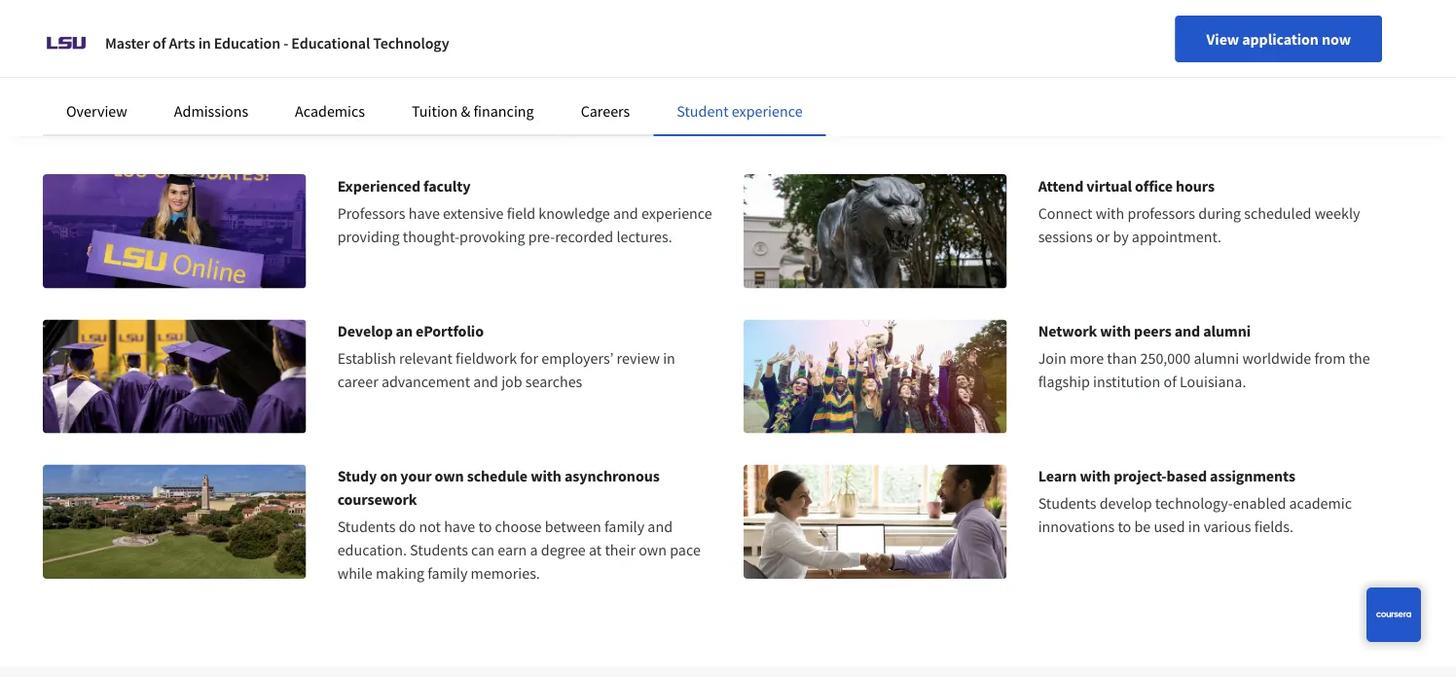 Task type: vqa. For each thing, say whether or not it's contained in the screenshot.
lectures.
yes



Task type: locate. For each thing, give the bounding box(es) containing it.
students can expect dedicated one-on-one support from application to graduation from our enrollment coaches and student success coaches.
[[43, 42, 909, 85]]

family up their
[[605, 518, 645, 537]]

flagship
[[1039, 372, 1091, 392]]

assignments
[[1211, 467, 1296, 487]]

with up than
[[1101, 322, 1132, 341]]

1 vertical spatial of
[[1164, 372, 1177, 392]]

pre-
[[529, 227, 555, 246]]

in down 'technology-'
[[1189, 518, 1201, 537]]

our
[[615, 42, 638, 61]]

students
[[43, 42, 101, 61], [1039, 494, 1097, 514], [338, 518, 396, 537], [410, 541, 468, 561]]

student left success
[[803, 42, 855, 61]]

have
[[409, 204, 440, 223], [444, 518, 476, 537]]

overview link
[[66, 101, 127, 121]]

sessions
[[1039, 227, 1093, 246]]

and
[[775, 42, 800, 61], [614, 204, 639, 223], [1175, 322, 1201, 341], [474, 372, 499, 392], [648, 518, 673, 537]]

application
[[1243, 29, 1320, 49], [413, 42, 487, 61]]

0 horizontal spatial own
[[435, 467, 464, 487]]

2 vertical spatial in
[[1189, 518, 1201, 537]]

view
[[1207, 29, 1240, 49]]

own right your
[[435, 467, 464, 487]]

on-
[[275, 42, 296, 61]]

of left arts
[[153, 33, 166, 53]]

student inside 'students can expect dedicated one-on-one support from application to graduation from our enrollment coaches and student success coaches.'
[[803, 42, 855, 61]]

students up education.
[[338, 518, 396, 537]]

2 horizontal spatial in
[[1189, 518, 1201, 537]]

students up innovations
[[1039, 494, 1097, 514]]

expect
[[131, 42, 174, 61]]

establish
[[338, 349, 396, 368]]

1 horizontal spatial own
[[639, 541, 667, 561]]

experience up lectures.
[[642, 204, 713, 223]]

view application now button
[[1176, 16, 1383, 62]]

to left graduation
[[490, 42, 503, 61]]

in right review
[[663, 349, 676, 368]]

have right not
[[444, 518, 476, 537]]

0 vertical spatial experience
[[732, 101, 803, 121]]

experience
[[732, 101, 803, 121], [642, 204, 713, 223]]

1 vertical spatial in
[[663, 349, 676, 368]]

and up pace
[[648, 518, 673, 537]]

0 horizontal spatial can
[[104, 42, 128, 61]]

your
[[401, 467, 432, 487]]

various
[[1204, 518, 1252, 537]]

their
[[605, 541, 636, 561]]

and up lectures.
[[614, 204, 639, 223]]

with inside study on your own schedule with asynchronous coursework students do not have to choose between family and education. students can earn a degree at their own pace while making family memories.
[[531, 467, 562, 487]]

weekly
[[1315, 204, 1361, 223]]

students up coaches. on the left of page
[[43, 42, 101, 61]]

can left expect on the left of the page
[[104, 42, 128, 61]]

to left choose
[[479, 518, 492, 537]]

family
[[605, 518, 645, 537], [428, 564, 468, 584]]

to inside 'students can expect dedicated one-on-one support from application to graduation from our enrollment coaches and student success coaches.'
[[490, 42, 503, 61]]

1 vertical spatial can
[[471, 541, 495, 561]]

attend
[[1039, 176, 1084, 196]]

recorded
[[555, 227, 614, 246]]

2 horizontal spatial from
[[1315, 349, 1346, 368]]

admissions link
[[174, 101, 248, 121]]

dedicated
[[177, 42, 242, 61]]

students down not
[[410, 541, 468, 561]]

have inside experienced faculty professors have extensive field knowledge and experience providing thought-provoking pre-recorded lectures.
[[409, 204, 440, 223]]

0 vertical spatial student
[[803, 42, 855, 61]]

a
[[530, 541, 538, 561]]

to left 'be' at right
[[1118, 518, 1132, 537]]

0 horizontal spatial in
[[198, 33, 211, 53]]

or
[[1097, 227, 1110, 246]]

1 horizontal spatial student
[[803, 42, 855, 61]]

family right the making
[[428, 564, 468, 584]]

student down enrollment
[[677, 101, 729, 121]]

of
[[153, 33, 166, 53], [1164, 372, 1177, 392]]

1 vertical spatial student
[[677, 101, 729, 121]]

project-
[[1114, 467, 1167, 487]]

virtual
[[1087, 176, 1133, 196]]

connect
[[1039, 204, 1093, 223]]

and right peers
[[1175, 322, 1201, 341]]

0 vertical spatial family
[[605, 518, 645, 537]]

scheduled
[[1245, 204, 1312, 223]]

tuition & financing link
[[412, 101, 534, 121]]

students inside 'students can expect dedicated one-on-one support from application to graduation from our enrollment coaches and student success coaches.'
[[43, 42, 101, 61]]

0 horizontal spatial family
[[428, 564, 468, 584]]

and down fieldwork
[[474, 372, 499, 392]]

1 vertical spatial have
[[444, 518, 476, 537]]

office
[[1136, 176, 1173, 196]]

can left earn
[[471, 541, 495, 561]]

of down 250,000
[[1164, 372, 1177, 392]]

enrollment
[[641, 42, 714, 61]]

from right support
[[379, 42, 410, 61]]

application left 'now'
[[1243, 29, 1320, 49]]

technology
[[373, 33, 450, 53]]

professors
[[338, 204, 406, 223]]

and inside 'students can expect dedicated one-on-one support from application to graduation from our enrollment coaches and student success coaches.'
[[775, 42, 800, 61]]

0 vertical spatial can
[[104, 42, 128, 61]]

financing
[[474, 101, 534, 121]]

now
[[1323, 29, 1352, 49]]

master
[[105, 33, 150, 53]]

an
[[396, 322, 413, 341]]

study
[[338, 467, 377, 487]]

tuition
[[412, 101, 458, 121]]

with right the learn
[[1080, 467, 1111, 487]]

students inside learn with project-based assignments students develop technology-enabled academic innovations to be used in various fields.
[[1039, 494, 1097, 514]]

learn with project-based assignments students develop technology-enabled academic innovations to be used in various fields.
[[1039, 467, 1353, 537]]

advancement
[[382, 372, 470, 392]]

with
[[1096, 204, 1125, 223], [1101, 322, 1132, 341], [531, 467, 562, 487], [1080, 467, 1111, 487]]

application up tuition
[[413, 42, 487, 61]]

from
[[379, 42, 410, 61], [581, 42, 612, 61], [1315, 349, 1346, 368]]

can inside study on your own schedule with asynchronous coursework students do not have to choose between family and education. students can earn a degree at their own pace while making family memories.
[[471, 541, 495, 561]]

experienced
[[338, 176, 421, 196]]

do
[[399, 518, 416, 537]]

1 horizontal spatial have
[[444, 518, 476, 537]]

success
[[858, 42, 909, 61]]

1 horizontal spatial application
[[1243, 29, 1320, 49]]

1 vertical spatial own
[[639, 541, 667, 561]]

and inside study on your own schedule with asynchronous coursework students do not have to choose between family and education. students can earn a degree at their own pace while making family memories.
[[648, 518, 673, 537]]

worldwide
[[1243, 349, 1312, 368]]

0 horizontal spatial application
[[413, 42, 487, 61]]

in right arts
[[198, 33, 211, 53]]

1 horizontal spatial in
[[663, 349, 676, 368]]

experience down coaches
[[732, 101, 803, 121]]

with right schedule
[[531, 467, 562, 487]]

0 vertical spatial alumni
[[1204, 322, 1252, 341]]

making
[[376, 564, 425, 584]]

0 vertical spatial of
[[153, 33, 166, 53]]

1 horizontal spatial can
[[471, 541, 495, 561]]

with up or
[[1096, 204, 1125, 223]]

technology-
[[1156, 494, 1234, 514]]

have up 'thought-' on the top left of the page
[[409, 204, 440, 223]]

from left the at the right of page
[[1315, 349, 1346, 368]]

develop
[[338, 322, 393, 341]]

view application now
[[1207, 29, 1352, 49]]

alumni
[[1204, 322, 1252, 341], [1194, 349, 1240, 368]]

develop
[[1100, 494, 1153, 514]]

student
[[803, 42, 855, 61], [677, 101, 729, 121]]

while
[[338, 564, 373, 584]]

employers'
[[542, 349, 614, 368]]

to inside study on your own schedule with asynchronous coursework students do not have to choose between family and education. students can earn a degree at their own pace while making family memories.
[[479, 518, 492, 537]]

from left our
[[581, 42, 612, 61]]

and right coaches
[[775, 42, 800, 61]]

career
[[338, 372, 379, 392]]

0 horizontal spatial have
[[409, 204, 440, 223]]

1 horizontal spatial from
[[581, 42, 612, 61]]

1 horizontal spatial of
[[1164, 372, 1177, 392]]

with inside attend virtual office hours connect with professors during scheduled weekly sessions or by appointment.
[[1096, 204, 1125, 223]]

0 horizontal spatial experience
[[642, 204, 713, 223]]

0 horizontal spatial from
[[379, 42, 410, 61]]

1 vertical spatial experience
[[642, 204, 713, 223]]

own right their
[[639, 541, 667, 561]]

faculty
[[424, 176, 471, 196]]

schedule
[[467, 467, 528, 487]]

institution
[[1094, 372, 1161, 392]]

for
[[520, 349, 539, 368]]

0 vertical spatial have
[[409, 204, 440, 223]]



Task type: describe. For each thing, give the bounding box(es) containing it.
student experience
[[677, 101, 803, 121]]

education
[[214, 33, 281, 53]]

study on your own schedule with asynchronous coursework students do not have to choose between family and education. students can earn a degree at their own pace while making family memories.
[[338, 467, 701, 584]]

network
[[1039, 322, 1098, 341]]

one
[[296, 42, 321, 61]]

with inside network with peers and alumni join more than 250,000 alumni worldwide from the flagship institution of louisiana.
[[1101, 322, 1132, 341]]

tuition & financing
[[412, 101, 534, 121]]

based
[[1167, 467, 1208, 487]]

have inside study on your own schedule with asynchronous coursework students do not have to choose between family and education. students can earn a degree at their own pace while making family memories.
[[444, 518, 476, 537]]

more
[[1070, 349, 1105, 368]]

pace
[[670, 541, 701, 561]]

0 vertical spatial own
[[435, 467, 464, 487]]

provoking
[[460, 227, 526, 246]]

one-
[[245, 42, 275, 61]]

&
[[461, 101, 471, 121]]

join
[[1039, 349, 1067, 368]]

1 horizontal spatial experience
[[732, 101, 803, 121]]

peers
[[1135, 322, 1172, 341]]

0 horizontal spatial of
[[153, 33, 166, 53]]

coursework
[[338, 490, 417, 510]]

providing
[[338, 227, 400, 246]]

develop an eportfolio establish relevant fieldwork for employers' review in career advancement and job searches
[[338, 322, 676, 392]]

experience inside experienced faculty professors have extensive field knowledge and experience providing thought-provoking pre-recorded lectures.
[[642, 204, 713, 223]]

job
[[502, 372, 523, 392]]

memories.
[[471, 564, 540, 584]]

field
[[507, 204, 536, 223]]

can inside 'students can expect dedicated one-on-one support from application to graduation from our enrollment coaches and student success coaches.'
[[104, 42, 128, 61]]

degree
[[541, 541, 586, 561]]

earn
[[498, 541, 527, 561]]

and inside develop an eportfolio establish relevant fieldwork for employers' review in career advancement and job searches
[[474, 372, 499, 392]]

1 horizontal spatial family
[[605, 518, 645, 537]]

review
[[617, 349, 660, 368]]

academics
[[295, 101, 365, 121]]

enabled
[[1234, 494, 1287, 514]]

master of arts in education - educational technology
[[105, 33, 450, 53]]

0 horizontal spatial student
[[677, 101, 729, 121]]

louisiana state university logo image
[[43, 19, 90, 66]]

innovations
[[1039, 518, 1115, 537]]

than
[[1108, 349, 1138, 368]]

extensive
[[443, 204, 504, 223]]

with inside learn with project-based assignments students develop technology-enabled academic innovations to be used in various fields.
[[1080, 467, 1111, 487]]

learn
[[1039, 467, 1077, 487]]

of inside network with peers and alumni join more than 250,000 alumni worldwide from the flagship institution of louisiana.
[[1164, 372, 1177, 392]]

from inside network with peers and alumni join more than 250,000 alumni worldwide from the flagship institution of louisiana.
[[1315, 349, 1346, 368]]

1 vertical spatial family
[[428, 564, 468, 584]]

the
[[1349, 349, 1371, 368]]

network with peers and alumni join more than 250,000 alumni worldwide from the flagship institution of louisiana.
[[1039, 322, 1371, 392]]

support
[[324, 42, 376, 61]]

at
[[589, 541, 602, 561]]

thought-
[[403, 227, 460, 246]]

coaches
[[717, 42, 772, 61]]

careers
[[581, 101, 630, 121]]

eportfolio
[[416, 322, 484, 341]]

250,000
[[1141, 349, 1191, 368]]

arts
[[169, 33, 195, 53]]

between
[[545, 518, 602, 537]]

academics link
[[295, 101, 365, 121]]

lectures.
[[617, 227, 673, 246]]

louisiana.
[[1180, 372, 1247, 392]]

in inside learn with project-based assignments students develop technology-enabled academic innovations to be used in various fields.
[[1189, 518, 1201, 537]]

and inside experienced faculty professors have extensive field knowledge and experience providing thought-provoking pre-recorded lectures.
[[614, 204, 639, 223]]

academic
[[1290, 494, 1353, 514]]

admissions
[[174, 101, 248, 121]]

0 vertical spatial in
[[198, 33, 211, 53]]

not
[[419, 518, 441, 537]]

and inside network with peers and alumni join more than 250,000 alumni worldwide from the flagship institution of louisiana.
[[1175, 322, 1201, 341]]

hours
[[1176, 176, 1215, 196]]

student experience link
[[677, 101, 803, 121]]

application inside button
[[1243, 29, 1320, 49]]

careers link
[[581, 101, 630, 121]]

be
[[1135, 518, 1151, 537]]

fieldwork
[[456, 349, 517, 368]]

professors
[[1128, 204, 1196, 223]]

fields.
[[1255, 518, 1294, 537]]

on
[[380, 467, 398, 487]]

by
[[1114, 227, 1129, 246]]

graduation
[[506, 42, 578, 61]]

relevant
[[399, 349, 453, 368]]

knowledge
[[539, 204, 610, 223]]

1 vertical spatial alumni
[[1194, 349, 1240, 368]]

-
[[284, 33, 289, 53]]

educational
[[292, 33, 370, 53]]

searches
[[526, 372, 583, 392]]

education.
[[338, 541, 407, 561]]

to inside learn with project-based assignments students develop technology-enabled academic innovations to be used in various fields.
[[1118, 518, 1132, 537]]

choose
[[495, 518, 542, 537]]

used
[[1154, 518, 1186, 537]]

in inside develop an eportfolio establish relevant fieldwork for employers' review in career advancement and job searches
[[663, 349, 676, 368]]

coaches.
[[43, 65, 102, 85]]

application inside 'students can expect dedicated one-on-one support from application to graduation from our enrollment coaches and student success coaches.'
[[413, 42, 487, 61]]

overview
[[66, 101, 127, 121]]



